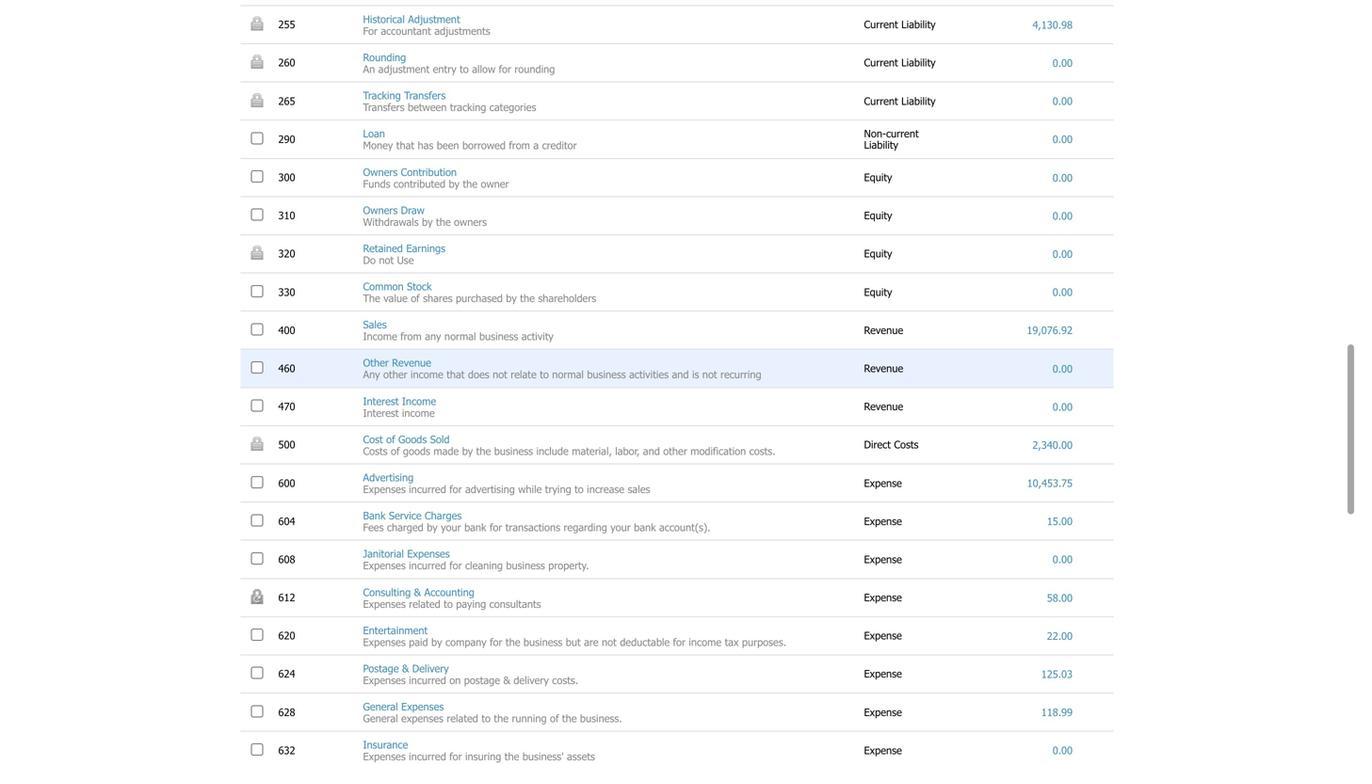Task type: vqa. For each thing, say whether or not it's contained in the screenshot.
& related to related
yes



Task type: locate. For each thing, give the bounding box(es) containing it.
equity for shares
[[864, 286, 896, 298]]

transfers
[[404, 89, 446, 102], [363, 101, 405, 114]]

owners inside owners contribution funds contributed by the owner
[[363, 166, 398, 178]]

the right insuring
[[505, 751, 519, 764]]

0 vertical spatial income
[[363, 330, 397, 343]]

business up the advertising expenses incurred for advertising while trying to increase sales
[[494, 445, 533, 458]]

incurred up bank service charges link
[[409, 483, 446, 496]]

charges
[[425, 510, 462, 522]]

cost
[[363, 433, 383, 446]]

current for categories
[[864, 94, 898, 107]]

the left owner
[[463, 177, 478, 190]]

transfers up loan
[[363, 101, 405, 114]]

general down postage
[[363, 701, 398, 714]]

business inside entertainment expenses paid by company for the business but are not deductable for income tax purposes.
[[524, 636, 563, 649]]

0.00 for owners contribution funds contributed by the owner
[[1053, 171, 1073, 184]]

owners down the money
[[363, 166, 398, 178]]

rounding
[[515, 63, 555, 75]]

interest
[[363, 395, 399, 408], [363, 407, 399, 419]]

2 equity from the top
[[864, 209, 896, 222]]

expense for expenses incurred for advertising while trying to increase sales
[[864, 477, 905, 490]]

9 0.00 from the top
[[1053, 401, 1073, 413]]

costs right direct
[[894, 439, 919, 451]]

for right company
[[490, 636, 502, 649]]

costs. right "modification"
[[749, 445, 776, 458]]

11 0.00 from the top
[[1053, 745, 1073, 757]]

1 horizontal spatial your
[[611, 521, 631, 534]]

0 horizontal spatial your
[[441, 521, 461, 534]]

0 vertical spatial related
[[409, 598, 441, 611]]

2 vertical spatial income
[[689, 636, 722, 649]]

earnings
[[406, 242, 446, 255]]

you cannot delete/archive accounts used by a repeating transaction. image
[[251, 590, 263, 605]]

expense for expenses incurred for insuring the business' assets
[[864, 744, 905, 757]]

0 vertical spatial normal
[[445, 330, 476, 343]]

expense for expenses incurred on postage & delivery costs.
[[864, 668, 905, 681]]

you cannot delete/archive system accounts. image
[[251, 55, 263, 69], [251, 246, 263, 260]]

0 vertical spatial costs.
[[749, 445, 776, 458]]

advertising link
[[363, 471, 414, 484]]

expense for expenses related to paying consultants
[[864, 592, 905, 604]]

to inside the consulting & accounting expenses related to paying consultants
[[444, 598, 453, 611]]

expenses inside insurance expenses incurred for insuring the business' assets
[[363, 751, 406, 764]]

costs. inside postage & delivery expenses incurred on postage & delivery costs.
[[552, 674, 578, 687]]

liability
[[902, 18, 936, 31], [902, 56, 936, 69], [902, 94, 936, 107], [864, 138, 899, 151]]

1 vertical spatial normal
[[552, 368, 584, 381]]

an
[[363, 63, 375, 75]]

0.00 link for rounding an adjustment entry to allow for rounding
[[1053, 57, 1073, 69]]

related up insurance expenses incurred for insuring the business' assets
[[447, 713, 478, 725]]

10 0.00 link from the top
[[1053, 554, 1073, 566]]

1 vertical spatial other
[[663, 445, 687, 458]]

1 owners from the top
[[363, 166, 398, 178]]

income inside entertainment expenses paid by company for the business but are not deductable for income tax purposes.
[[689, 636, 722, 649]]

0 vertical spatial you cannot delete/archive system accounts. image
[[251, 55, 263, 69]]

& right postage
[[402, 663, 409, 675]]

business inside cost of goods sold costs of goods made by the business include material, labor, and other modification costs.
[[494, 445, 533, 458]]

normal inside other revenue any other income that does not relate to normal business activities and is not recurring
[[552, 368, 584, 381]]

5 0.00 from the top
[[1053, 209, 1073, 222]]

bank down sales
[[634, 521, 656, 534]]

current liability for categories
[[864, 94, 939, 107]]

modification
[[691, 445, 746, 458]]

604
[[278, 515, 299, 528]]

expenses up postage
[[363, 636, 406, 649]]

for inside insurance expenses incurred for insuring the business' assets
[[449, 751, 462, 764]]

bank service charges fees charged by your bank for transactions regarding your bank account(s).
[[363, 510, 711, 534]]

your right regarding
[[611, 521, 631, 534]]

labor,
[[615, 445, 640, 458]]

related
[[409, 598, 441, 611], [447, 713, 478, 725]]

2 general from the top
[[363, 713, 398, 725]]

the left business.
[[562, 713, 577, 725]]

632
[[278, 744, 299, 757]]

expenses inside the advertising expenses incurred for advertising while trying to increase sales
[[363, 483, 406, 496]]

non-current liability
[[864, 127, 919, 151]]

creditor
[[542, 139, 577, 152]]

to left paying
[[444, 598, 453, 611]]

related inside the consulting & accounting expenses related to paying consultants
[[409, 598, 441, 611]]

1 vertical spatial current
[[864, 56, 898, 69]]

owners
[[363, 166, 398, 178], [363, 204, 398, 216]]

from inside loan money that has been borrowed from a creditor
[[509, 139, 530, 152]]

to
[[460, 63, 469, 75], [540, 368, 549, 381], [575, 483, 584, 496], [444, 598, 453, 611], [482, 713, 491, 725]]

rounding link
[[363, 51, 406, 64]]

0 horizontal spatial related
[[409, 598, 441, 611]]

business'
[[523, 751, 564, 764]]

1 vertical spatial income
[[402, 407, 435, 419]]

by inside bank service charges fees charged by your bank for transactions regarding your bank account(s).
[[427, 521, 438, 534]]

0 vertical spatial you cannot delete/archive system accounts. image
[[251, 17, 263, 31]]

1 interest from the top
[[363, 395, 399, 408]]

2 you cannot delete/archive system accounts. image from the top
[[251, 93, 263, 107]]

0.00 for janitorial expenses expenses incurred for cleaning business property.
[[1053, 554, 1073, 566]]

incurred left on
[[409, 674, 446, 687]]

but
[[566, 636, 581, 649]]

3 current from the top
[[864, 94, 898, 107]]

1 vertical spatial you cannot delete/archive system accounts. image
[[251, 246, 263, 260]]

0.00 link for tracking transfers transfers between tracking categories
[[1053, 95, 1073, 107]]

owners draw withdrawals by the owners
[[363, 204, 487, 228]]

1 horizontal spatial other
[[663, 445, 687, 458]]

and inside cost of goods sold costs of goods made by the business include material, labor, and other modification costs.
[[643, 445, 660, 458]]

0 horizontal spatial costs.
[[552, 674, 578, 687]]

income inside other revenue any other income that does not relate to normal business activities and is not recurring
[[411, 368, 443, 381]]

sales
[[363, 318, 387, 331]]

1 horizontal spatial from
[[509, 139, 530, 152]]

by up earnings
[[422, 216, 433, 228]]

general up the insurance
[[363, 713, 398, 725]]

you cannot delete/archive system accounts. image for 260
[[251, 55, 263, 69]]

of inside general expenses general expenses related to the running of the business.
[[550, 713, 559, 725]]

for up charges on the left
[[449, 483, 462, 496]]

1 vertical spatial related
[[447, 713, 478, 725]]

adjustment
[[408, 13, 460, 25]]

expenses up entertainment link
[[363, 598, 406, 611]]

not right the do
[[379, 254, 394, 266]]

incurred up consulting & accounting link
[[409, 560, 446, 572]]

0 horizontal spatial income
[[363, 330, 397, 343]]

related up paid
[[409, 598, 441, 611]]

1 horizontal spatial related
[[447, 713, 478, 725]]

expense for expenses incurred for cleaning business property.
[[864, 553, 905, 566]]

4 equity from the top
[[864, 286, 896, 298]]

expenses inside entertainment expenses paid by company for the business but are not deductable for income tax purposes.
[[363, 636, 406, 649]]

expenses up bank
[[363, 483, 406, 496]]

1 vertical spatial you cannot delete/archive system accounts. image
[[251, 93, 263, 107]]

to up insurance expenses incurred for insuring the business' assets
[[482, 713, 491, 725]]

3 incurred from the top
[[409, 674, 446, 687]]

0 vertical spatial income
[[411, 368, 443, 381]]

shareholders
[[538, 292, 596, 305]]

for inside janitorial expenses expenses incurred for cleaning business property.
[[449, 560, 462, 572]]

to right trying
[[575, 483, 584, 496]]

460
[[278, 362, 299, 375]]

rounding an adjustment entry to allow for rounding
[[363, 51, 555, 75]]

of right running
[[550, 713, 559, 725]]

been
[[437, 139, 459, 152]]

& inside the consulting & accounting expenses related to paying consultants
[[414, 586, 421, 599]]

liability for transfers between tracking categories
[[902, 94, 936, 107]]

4 expense from the top
[[864, 592, 905, 604]]

historical adjustment link
[[363, 13, 460, 25]]

for left insuring
[[449, 751, 462, 764]]

retained earnings do not use
[[363, 242, 446, 266]]

2 you cannot delete/archive system accounts. image from the top
[[251, 246, 263, 260]]

3 expense from the top
[[864, 553, 905, 566]]

3 0.00 from the top
[[1053, 133, 1073, 146]]

1 vertical spatial costs.
[[552, 674, 578, 687]]

0.00 for retained earnings do not use
[[1053, 248, 1073, 260]]

1 vertical spatial owners
[[363, 204, 398, 216]]

the left owners
[[436, 216, 451, 228]]

to left allow
[[460, 63, 469, 75]]

4 0.00 from the top
[[1053, 171, 1073, 184]]

that left does at the left of the page
[[447, 368, 465, 381]]

expenses inside the consulting & accounting expenses related to paying consultants
[[363, 598, 406, 611]]

liability for an adjustment entry to allow for rounding
[[902, 56, 936, 69]]

7 0.00 from the top
[[1053, 286, 1073, 299]]

contribution
[[401, 166, 457, 178]]

0 vertical spatial from
[[509, 139, 530, 152]]

0 vertical spatial current
[[864, 18, 898, 31]]

current
[[864, 18, 898, 31], [864, 56, 898, 69], [864, 94, 898, 107]]

None checkbox
[[251, 132, 263, 144], [251, 209, 263, 221], [251, 323, 263, 336], [251, 400, 263, 412], [251, 706, 263, 718], [251, 132, 263, 144], [251, 209, 263, 221], [251, 323, 263, 336], [251, 400, 263, 412], [251, 706, 263, 718]]

620
[[278, 630, 299, 642]]

income inside interest income interest income
[[402, 395, 436, 408]]

expenses down general expenses link on the left of the page
[[363, 751, 406, 764]]

business left the activity
[[479, 330, 518, 343]]

and right labor,
[[643, 445, 660, 458]]

goods
[[398, 433, 427, 446]]

& right consulting
[[414, 586, 421, 599]]

2 expense from the top
[[864, 515, 905, 528]]

you cannot delete/archive system accounts. image left 260
[[251, 55, 263, 69]]

relate
[[511, 368, 537, 381]]

0 horizontal spatial other
[[383, 368, 407, 381]]

1 incurred from the top
[[409, 483, 446, 496]]

2 current from the top
[[864, 56, 898, 69]]

for left transactions on the bottom of the page
[[490, 521, 502, 534]]

other left "modification"
[[663, 445, 687, 458]]

2 your from the left
[[611, 521, 631, 534]]

& left delivery
[[503, 674, 510, 687]]

0 horizontal spatial that
[[396, 139, 414, 152]]

transfers down entry
[[404, 89, 446, 102]]

interest up cost
[[363, 407, 399, 419]]

612
[[278, 592, 299, 604]]

costs up the advertising "link"
[[363, 445, 388, 458]]

4 incurred from the top
[[409, 751, 446, 764]]

expenses inside general expenses general expenses related to the running of the business.
[[401, 701, 444, 714]]

contributed
[[394, 177, 446, 190]]

bank up janitorial expenses expenses incurred for cleaning business property.
[[464, 521, 487, 534]]

normal right any
[[445, 330, 476, 343]]

0.00 for insurance expenses incurred for insuring the business' assets
[[1053, 745, 1073, 757]]

the inside entertainment expenses paid by company for the business but are not deductable for income tax purposes.
[[506, 636, 520, 649]]

owners for funds
[[363, 166, 398, 178]]

0 vertical spatial and
[[672, 368, 689, 381]]

0.00 link for owners contribution funds contributed by the owner
[[1053, 171, 1073, 184]]

business inside janitorial expenses expenses incurred for cleaning business property.
[[506, 560, 545, 572]]

income up goods
[[402, 395, 436, 408]]

0 horizontal spatial normal
[[445, 330, 476, 343]]

your
[[441, 521, 461, 534], [611, 521, 631, 534]]

0.00 for owners draw withdrawals by the owners
[[1053, 209, 1073, 222]]

non-
[[864, 127, 886, 140]]

for up accounting at the left bottom
[[449, 560, 462, 572]]

0.00 for common stock the value of shares purchased by the shareholders
[[1053, 286, 1073, 299]]

7 0.00 link from the top
[[1053, 286, 1073, 299]]

historical
[[363, 13, 405, 25]]

business.
[[580, 713, 622, 725]]

0 horizontal spatial bank
[[464, 521, 487, 534]]

costs inside cost of goods sold costs of goods made by the business include material, labor, and other modification costs.
[[363, 445, 388, 458]]

to right relate
[[540, 368, 549, 381]]

business
[[479, 330, 518, 343], [587, 368, 626, 381], [494, 445, 533, 458], [506, 560, 545, 572], [524, 636, 563, 649]]

3 current liability from the top
[[864, 94, 939, 107]]

2 incurred from the top
[[409, 560, 446, 572]]

by inside cost of goods sold costs of goods made by the business include material, labor, and other modification costs.
[[462, 445, 473, 458]]

0.00 link for common stock the value of shares purchased by the shareholders
[[1053, 286, 1073, 299]]

and
[[672, 368, 689, 381], [643, 445, 660, 458]]

by right purchased
[[506, 292, 517, 305]]

0.00 link for loan money that has been borrowed from a creditor
[[1053, 133, 1073, 146]]

0 vertical spatial current liability
[[864, 18, 939, 31]]

and left is
[[672, 368, 689, 381]]

8 expense from the top
[[864, 744, 905, 757]]

normal right relate
[[552, 368, 584, 381]]

and inside other revenue any other income that does not relate to normal business activities and is not recurring
[[672, 368, 689, 381]]

2 current liability from the top
[[864, 56, 939, 69]]

interest down any
[[363, 395, 399, 408]]

125.03
[[1041, 668, 1073, 681]]

&
[[414, 586, 421, 599], [402, 663, 409, 675], [503, 674, 510, 687]]

0 vertical spatial other
[[383, 368, 407, 381]]

that left has on the left top
[[396, 139, 414, 152]]

7 expense from the top
[[864, 706, 905, 719]]

you cannot delete/archive system accounts. image
[[251, 17, 263, 31], [251, 93, 263, 107]]

the right made
[[476, 445, 491, 458]]

for right deductable
[[673, 636, 686, 649]]

8 0.00 from the top
[[1053, 362, 1073, 375]]

1 horizontal spatial costs.
[[749, 445, 776, 458]]

2 vertical spatial current liability
[[864, 94, 939, 107]]

current liability for allow
[[864, 56, 939, 69]]

for inside rounding an adjustment entry to allow for rounding
[[499, 63, 511, 75]]

other right any
[[383, 368, 407, 381]]

1 equity from the top
[[864, 171, 896, 184]]

for
[[499, 63, 511, 75], [449, 483, 462, 496], [490, 521, 502, 534], [449, 560, 462, 572], [490, 636, 502, 649], [673, 636, 686, 649], [449, 751, 462, 764]]

to inside rounding an adjustment entry to allow for rounding
[[460, 63, 469, 75]]

1 your from the left
[[441, 521, 461, 534]]

2 0.00 from the top
[[1053, 95, 1073, 107]]

by right contributed
[[449, 177, 460, 190]]

funds
[[363, 177, 390, 190]]

use
[[397, 254, 414, 266]]

2 owners from the top
[[363, 204, 398, 216]]

income up goods
[[402, 407, 435, 419]]

4 0.00 link from the top
[[1053, 171, 1073, 184]]

owners for withdrawals
[[363, 204, 398, 216]]

owners inside owners draw withdrawals by the owners
[[363, 204, 398, 216]]

your up janitorial expenses expenses incurred for cleaning business property.
[[441, 521, 461, 534]]

incurred down expenses
[[409, 751, 446, 764]]

shares
[[423, 292, 453, 305]]

the down 'consultants'
[[506, 636, 520, 649]]

by inside entertainment expenses paid by company for the business but are not deductable for income tax purposes.
[[431, 636, 442, 649]]

2 0.00 link from the top
[[1053, 95, 1073, 107]]

from left any
[[400, 330, 422, 343]]

the inside owners contribution funds contributed by the owner
[[463, 177, 478, 190]]

1 you cannot delete/archive system accounts. image from the top
[[251, 17, 263, 31]]

400
[[278, 324, 299, 337]]

costs. right delivery
[[552, 674, 578, 687]]

business left but
[[524, 636, 563, 649]]

current liability
[[864, 18, 939, 31], [864, 56, 939, 69], [864, 94, 939, 107]]

3 0.00 link from the top
[[1053, 133, 1073, 146]]

revenue
[[864, 324, 907, 337], [392, 357, 431, 369], [864, 362, 907, 375], [864, 400, 907, 413]]

income for interest income
[[402, 395, 436, 408]]

2 interest from the top
[[363, 407, 399, 419]]

0 vertical spatial that
[[396, 139, 414, 152]]

1 vertical spatial that
[[447, 368, 465, 381]]

income up interest income link
[[411, 368, 443, 381]]

1 horizontal spatial costs
[[894, 439, 919, 451]]

by inside owners draw withdrawals by the owners
[[422, 216, 433, 228]]

owners contribution link
[[363, 166, 457, 178]]

sales income from any normal business activity
[[363, 318, 554, 343]]

290
[[278, 133, 299, 145]]

not right are
[[602, 636, 617, 649]]

6 0.00 link from the top
[[1053, 248, 1073, 260]]

to inside general expenses general expenses related to the running of the business.
[[482, 713, 491, 725]]

you cannot delete/archive system accounts. image for 255
[[251, 17, 263, 31]]

entertainment link
[[363, 624, 428, 637]]

you cannot delete/archive system accounts. image left 320
[[251, 246, 263, 260]]

income up other
[[363, 330, 397, 343]]

you cannot delete/archive system accounts. image left 255
[[251, 17, 263, 31]]

10 0.00 from the top
[[1053, 554, 1073, 566]]

you cannot delete/archive system accounts. image left 265
[[251, 93, 263, 107]]

0.00 link for other revenue any other income that does not relate to normal business activities and is not recurring
[[1053, 362, 1073, 375]]

transactions
[[506, 521, 560, 534]]

0 horizontal spatial from
[[400, 330, 422, 343]]

from left a
[[509, 139, 530, 152]]

by inside owners contribution funds contributed by the owner
[[449, 177, 460, 190]]

expenses up general expenses link on the left of the page
[[363, 674, 406, 687]]

does
[[468, 368, 489, 381]]

9 0.00 link from the top
[[1053, 401, 1073, 413]]

janitorial expenses expenses incurred for cleaning business property.
[[363, 548, 589, 572]]

255
[[278, 18, 299, 31]]

1 horizontal spatial bank
[[634, 521, 656, 534]]

265
[[278, 94, 299, 107]]

expenses down delivery
[[401, 701, 444, 714]]

2 vertical spatial current
[[864, 94, 898, 107]]

8 0.00 link from the top
[[1053, 362, 1073, 375]]

business down transactions on the bottom of the page
[[506, 560, 545, 572]]

1 horizontal spatial and
[[672, 368, 689, 381]]

interest income link
[[363, 395, 436, 408]]

you cannot delete/archive system accounts. image for 320
[[251, 246, 263, 260]]

1 expense from the top
[[864, 477, 905, 490]]

1 horizontal spatial income
[[402, 395, 436, 408]]

related inside general expenses general expenses related to the running of the business.
[[447, 713, 478, 725]]

by right the charged
[[427, 521, 438, 534]]

None checkbox
[[251, 170, 263, 183], [251, 285, 263, 297], [251, 362, 263, 374], [251, 476, 263, 489], [251, 515, 263, 527], [251, 553, 263, 565], [251, 629, 263, 642], [251, 668, 263, 680], [251, 744, 263, 756], [251, 170, 263, 183], [251, 285, 263, 297], [251, 362, 263, 374], [251, 476, 263, 489], [251, 515, 263, 527], [251, 553, 263, 565], [251, 629, 263, 642], [251, 668, 263, 680], [251, 744, 263, 756]]

11 0.00 link from the top
[[1053, 745, 1073, 757]]

by right made
[[462, 445, 473, 458]]

1 vertical spatial current liability
[[864, 56, 939, 69]]

the up the activity
[[520, 292, 535, 305]]

6 0.00 from the top
[[1053, 248, 1073, 260]]

between
[[408, 101, 447, 114]]

income inside interest income interest income
[[402, 407, 435, 419]]

expense for fees charged by your bank for transactions regarding your bank account(s).
[[864, 515, 905, 528]]

1 vertical spatial from
[[400, 330, 422, 343]]

1 horizontal spatial &
[[414, 586, 421, 599]]

common stock the value of shares purchased by the shareholders
[[363, 280, 596, 305]]

current
[[886, 127, 919, 140]]

by right paid
[[431, 636, 442, 649]]

1 0.00 link from the top
[[1053, 57, 1073, 69]]

expense for general expenses related to the running of the business.
[[864, 706, 905, 719]]

you cannot delete/archive accounts used by a tracked inventory item. image
[[251, 437, 263, 451]]

5 0.00 link from the top
[[1053, 209, 1073, 222]]

for inside bank service charges fees charged by your bank for transactions regarding your bank account(s).
[[490, 521, 502, 534]]

income left 'tax'
[[689, 636, 722, 649]]

0 horizontal spatial costs
[[363, 445, 388, 458]]

0 horizontal spatial &
[[402, 663, 409, 675]]

1 vertical spatial and
[[643, 445, 660, 458]]

business left activities
[[587, 368, 626, 381]]

1 horizontal spatial that
[[447, 368, 465, 381]]

1 you cannot delete/archive system accounts. image from the top
[[251, 55, 263, 69]]

0 vertical spatial owners
[[363, 166, 398, 178]]

1 vertical spatial income
[[402, 395, 436, 408]]

advertising expenses incurred for advertising while trying to increase sales
[[363, 471, 650, 496]]

0 horizontal spatial and
[[643, 445, 660, 458]]

for right allow
[[499, 63, 511, 75]]

the
[[463, 177, 478, 190], [436, 216, 451, 228], [520, 292, 535, 305], [476, 445, 491, 458], [506, 636, 520, 649], [494, 713, 509, 725], [562, 713, 577, 725], [505, 751, 519, 764]]

income inside sales income from any normal business activity
[[363, 330, 397, 343]]

of right value
[[411, 292, 420, 305]]

1 horizontal spatial normal
[[552, 368, 584, 381]]

6 expense from the top
[[864, 668, 905, 681]]

1 0.00 from the top
[[1053, 57, 1073, 69]]

for inside the advertising expenses incurred for advertising while trying to increase sales
[[449, 483, 462, 496]]

sales link
[[363, 318, 387, 331]]

owners down funds
[[363, 204, 398, 216]]

that
[[396, 139, 414, 152], [447, 368, 465, 381]]

stock
[[407, 280, 432, 293]]

by
[[449, 177, 460, 190], [422, 216, 433, 228], [506, 292, 517, 305], [462, 445, 473, 458], [427, 521, 438, 534], [431, 636, 442, 649]]

any
[[425, 330, 441, 343]]

5 expense from the top
[[864, 630, 905, 642]]



Task type: describe. For each thing, give the bounding box(es) containing it.
19,076.92
[[1027, 324, 1073, 337]]

3 equity from the top
[[864, 247, 896, 260]]

postage & delivery link
[[363, 663, 449, 675]]

consulting
[[363, 586, 411, 599]]

0.00 link for owners draw withdrawals by the owners
[[1053, 209, 1073, 222]]

4,130.98
[[1033, 18, 1073, 31]]

0.00 for interest income interest income
[[1053, 401, 1073, 413]]

1 general from the top
[[363, 701, 398, 714]]

260
[[278, 56, 299, 69]]

rounding
[[363, 51, 406, 64]]

that inside loan money that has been borrowed from a creditor
[[396, 139, 414, 152]]

general expenses link
[[363, 701, 444, 714]]

cost of goods sold costs of goods made by the business include material, labor, and other modification costs.
[[363, 433, 776, 458]]

categories
[[490, 101, 536, 114]]

a
[[533, 139, 539, 152]]

income for sales
[[363, 330, 397, 343]]

& for related
[[414, 586, 421, 599]]

incurred inside postage & delivery expenses incurred on postage & delivery costs.
[[409, 674, 446, 687]]

of inside the common stock the value of shares purchased by the shareholders
[[411, 292, 420, 305]]

1 bank from the left
[[464, 521, 487, 534]]

costs. inside cost of goods sold costs of goods made by the business include material, labor, and other modification costs.
[[749, 445, 776, 458]]

purposes.
[[742, 636, 787, 649]]

sold
[[430, 433, 450, 446]]

current for allow
[[864, 56, 898, 69]]

& for incurred
[[402, 663, 409, 675]]

fees
[[363, 521, 384, 534]]

58.00
[[1047, 592, 1073, 605]]

owner
[[481, 177, 509, 190]]

made
[[434, 445, 459, 458]]

loan money that has been borrowed from a creditor
[[363, 127, 577, 152]]

the inside cost of goods sold costs of goods made by the business include material, labor, and other modification costs.
[[476, 445, 491, 458]]

other inside cost of goods sold costs of goods made by the business include material, labor, and other modification costs.
[[663, 445, 687, 458]]

related for &
[[409, 598, 441, 611]]

500
[[278, 439, 299, 451]]

owners draw link
[[363, 204, 425, 216]]

equity for the
[[864, 171, 896, 184]]

increase
[[587, 483, 625, 496]]

that inside other revenue any other income that does not relate to normal business activities and is not recurring
[[447, 368, 465, 381]]

118.99 link
[[1041, 707, 1073, 719]]

expenses down the charged
[[407, 548, 450, 561]]

0.00 for loan money that has been borrowed from a creditor
[[1053, 133, 1073, 146]]

retained earnings link
[[363, 242, 446, 255]]

118.99
[[1041, 707, 1073, 719]]

bank service charges link
[[363, 510, 462, 522]]

320
[[278, 247, 299, 260]]

incurred inside janitorial expenses expenses incurred for cleaning business property.
[[409, 560, 446, 572]]

liability inside non-current liability
[[864, 138, 899, 151]]

1 current from the top
[[864, 18, 898, 31]]

accountant
[[381, 24, 431, 37]]

the
[[363, 292, 380, 305]]

other
[[363, 357, 389, 369]]

company
[[446, 636, 487, 649]]

delivery
[[412, 663, 449, 675]]

loan link
[[363, 127, 385, 140]]

is
[[692, 368, 699, 381]]

the inside owners draw withdrawals by the owners
[[436, 216, 451, 228]]

not inside entertainment expenses paid by company for the business but are not deductable for income tax purposes.
[[602, 636, 617, 649]]

revenue for sales income from any normal business activity
[[864, 324, 907, 337]]

other revenue link
[[363, 357, 431, 369]]

expense for expenses paid by company for the business but are not deductable for income tax purposes.
[[864, 630, 905, 642]]

revenue for interest income interest income
[[864, 400, 907, 413]]

the inside insurance expenses incurred for insuring the business' assets
[[505, 751, 519, 764]]

cost of goods sold link
[[363, 433, 450, 446]]

advertising
[[465, 483, 515, 496]]

other inside other revenue any other income that does not relate to normal business activities and is not recurring
[[383, 368, 407, 381]]

608
[[278, 553, 299, 566]]

deductable
[[620, 636, 670, 649]]

624
[[278, 668, 299, 681]]

any
[[363, 368, 380, 381]]

material,
[[572, 445, 612, 458]]

normal inside sales income from any normal business activity
[[445, 330, 476, 343]]

related for expenses
[[447, 713, 478, 725]]

insurance expenses incurred for insuring the business' assets
[[363, 739, 595, 764]]

to inside the advertising expenses incurred for advertising while trying to increase sales
[[575, 483, 584, 496]]

direct
[[864, 439, 891, 451]]

revenue inside other revenue any other income that does not relate to normal business activities and is not recurring
[[392, 357, 431, 369]]

by inside the common stock the value of shares purchased by the shareholders
[[506, 292, 517, 305]]

entry
[[433, 63, 457, 75]]

owners
[[454, 216, 487, 228]]

direct costs
[[864, 439, 922, 451]]

owners contribution funds contributed by the owner
[[363, 166, 509, 190]]

entertainment expenses paid by company for the business but are not deductable for income tax purposes.
[[363, 624, 787, 649]]

common stock link
[[363, 280, 432, 293]]

allow
[[472, 63, 496, 75]]

incurred inside insurance expenses incurred for insuring the business' assets
[[409, 751, 446, 764]]

to inside other revenue any other income that does not relate to normal business activities and is not recurring
[[540, 368, 549, 381]]

0.00 link for janitorial expenses expenses incurred for cleaning business property.
[[1053, 554, 1073, 566]]

has
[[418, 139, 434, 152]]

470
[[278, 400, 299, 413]]

0.00 link for interest income interest income
[[1053, 401, 1073, 413]]

expenses
[[401, 713, 444, 725]]

0.00 for tracking transfers transfers between tracking categories
[[1053, 95, 1073, 107]]

recurring
[[721, 368, 762, 381]]

19,076.92 link
[[1027, 324, 1073, 337]]

the inside the common stock the value of shares purchased by the shareholders
[[520, 292, 535, 305]]

you cannot delete/archive system accounts. image for 265
[[251, 93, 263, 107]]

from inside sales income from any normal business activity
[[400, 330, 422, 343]]

business inside other revenue any other income that does not relate to normal business activities and is not recurring
[[587, 368, 626, 381]]

0.00 for other revenue any other income that does not relate to normal business activities and is not recurring
[[1053, 362, 1073, 375]]

0.00 link for insurance expenses incurred for insuring the business' assets
[[1053, 745, 1073, 757]]

22.00 link
[[1047, 630, 1073, 643]]

advertising
[[363, 471, 414, 484]]

2 horizontal spatial &
[[503, 674, 510, 687]]

incurred inside the advertising expenses incurred for advertising while trying to increase sales
[[409, 483, 446, 496]]

other revenue any other income that does not relate to normal business activities and is not recurring
[[363, 357, 762, 381]]

paying
[[456, 598, 486, 611]]

expenses inside postage & delivery expenses incurred on postage & delivery costs.
[[363, 674, 406, 687]]

business inside sales income from any normal business activity
[[479, 330, 518, 343]]

4,130.98 link
[[1033, 18, 1073, 31]]

15.00
[[1047, 515, 1073, 528]]

property.
[[548, 560, 589, 572]]

revenue for other revenue any other income that does not relate to normal business activities and is not recurring
[[864, 362, 907, 375]]

tax
[[725, 636, 739, 649]]

adjustment
[[378, 63, 430, 75]]

interest income interest income
[[363, 395, 436, 419]]

for
[[363, 24, 378, 37]]

of left goods
[[391, 445, 400, 458]]

delivery
[[514, 674, 549, 687]]

accounting
[[424, 586, 475, 599]]

draw
[[401, 204, 425, 216]]

bank
[[363, 510, 386, 522]]

58.00 link
[[1047, 592, 1073, 605]]

running
[[512, 713, 547, 725]]

activities
[[629, 368, 669, 381]]

liability for for accountant adjustments
[[902, 18, 936, 31]]

not right does at the left of the page
[[493, 368, 508, 381]]

postage
[[464, 674, 500, 687]]

while
[[518, 483, 542, 496]]

borrowed
[[462, 139, 506, 152]]

1 current liability from the top
[[864, 18, 939, 31]]

not inside retained earnings do not use
[[379, 254, 394, 266]]

of right cost
[[386, 433, 395, 446]]

310
[[278, 209, 299, 222]]

janitorial expenses link
[[363, 548, 450, 561]]

equity for owners
[[864, 209, 896, 222]]

tracking transfers transfers between tracking categories
[[363, 89, 536, 114]]

0.00 link for retained earnings do not use
[[1053, 248, 1073, 260]]

expenses up consulting
[[363, 560, 406, 572]]

2 bank from the left
[[634, 521, 656, 534]]

charged
[[387, 521, 424, 534]]

general expenses general expenses related to the running of the business.
[[363, 701, 622, 725]]

insurance
[[363, 739, 408, 752]]

the left running
[[494, 713, 509, 725]]

cleaning
[[465, 560, 503, 572]]

tracking transfers link
[[363, 89, 446, 102]]

loan
[[363, 127, 385, 140]]

not right is
[[702, 368, 717, 381]]

0.00 for rounding an adjustment entry to allow for rounding
[[1053, 57, 1073, 69]]



